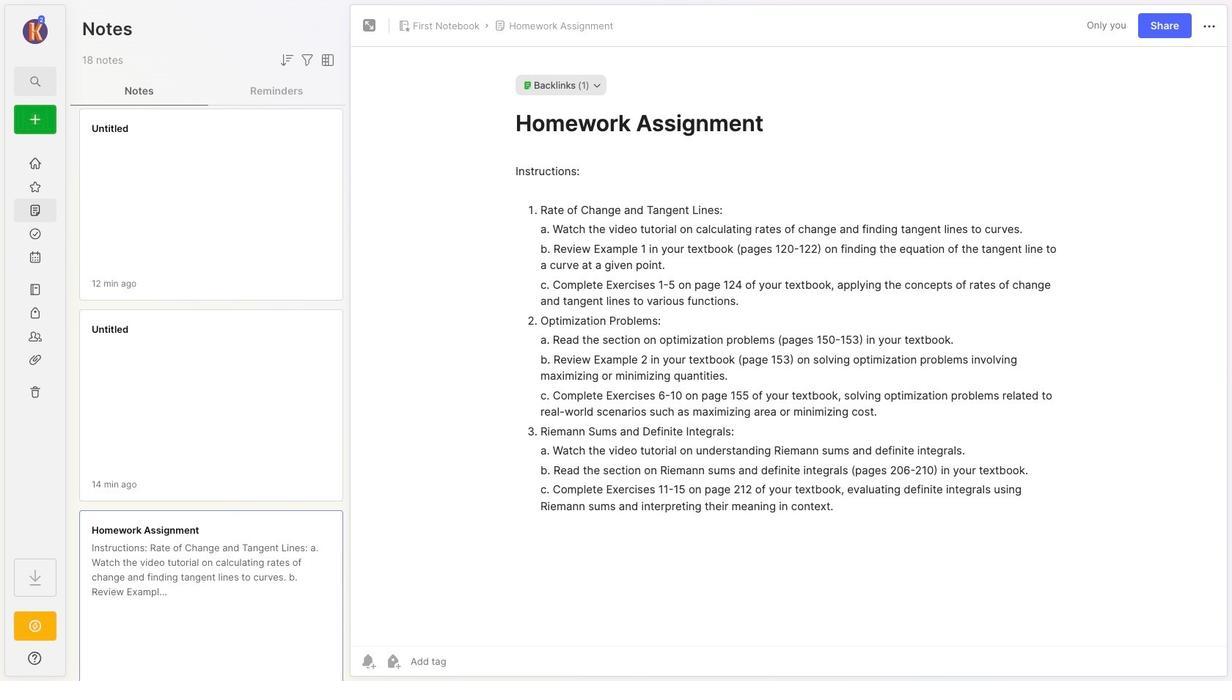 Task type: vqa. For each thing, say whether or not it's contained in the screenshot.
More actions and view options FIELD
no



Task type: locate. For each thing, give the bounding box(es) containing it.
View options field
[[316, 51, 337, 69]]

more actions image
[[1200, 17, 1218, 35]]

add tag image
[[384, 653, 402, 670]]

upgrade image
[[26, 617, 44, 635]]

Note Editor text field
[[351, 46, 1227, 646]]

home image
[[28, 156, 43, 171]]

tab list
[[70, 76, 345, 106]]

More actions field
[[1200, 16, 1218, 35]]

click to expand image
[[64, 654, 75, 672]]

tree
[[5, 143, 65, 546]]

tree inside 'main' 'element'
[[5, 143, 65, 546]]

main element
[[0, 0, 70, 681]]

Add filters field
[[298, 51, 316, 69]]



Task type: describe. For each thing, give the bounding box(es) containing it.
expand note image
[[361, 17, 378, 34]]

WHAT'S NEW field
[[5, 647, 65, 670]]

Add tag field
[[409, 655, 520, 668]]

add a reminder image
[[359, 653, 377, 670]]

note window element
[[350, 4, 1228, 681]]

add filters image
[[298, 51, 316, 69]]

Account field
[[5, 14, 65, 46]]

edit search image
[[26, 73, 44, 90]]

Sort options field
[[278, 51, 296, 69]]



